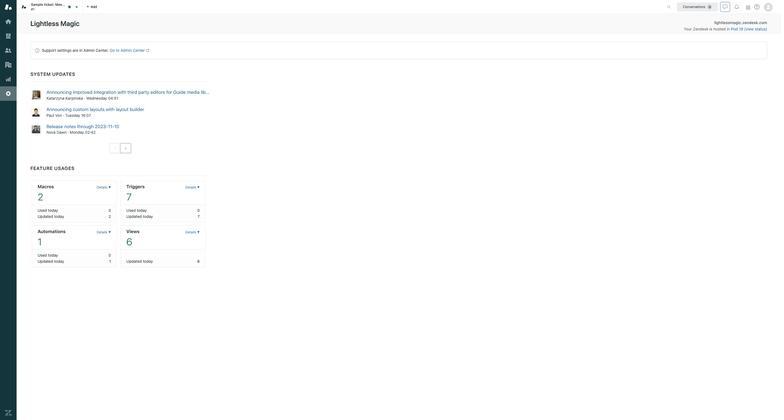 Task type: describe. For each thing, give the bounding box(es) containing it.
katarzyna karpinska
[[47, 96, 83, 100]]

conversations
[[684, 5, 706, 9]]

nova dawn
[[47, 130, 67, 135]]

tabs tab list
[[17, 0, 662, 14]]

tuesday 16:07
[[65, 113, 91, 118]]

announcing custom layouts with layout builder
[[47, 107, 144, 112]]

views 6
[[127, 229, 140, 247]]

macros
[[38, 184, 54, 190]]

triggers 7
[[127, 184, 145, 203]]

0 for 7
[[198, 208, 200, 213]]

details ▼ for 6
[[186, 230, 200, 234]]

system updates
[[30, 71, 75, 77]]

(opens in a new tab) image
[[145, 49, 149, 52]]

layout
[[116, 107, 129, 112]]

go to admin center link
[[110, 48, 149, 53]]

details ▼ for 2
[[97, 185, 111, 190]]

guide
[[173, 89, 186, 95]]

used today for 7
[[127, 208, 147, 213]]

zendesk image
[[5, 409, 12, 417]]

notifications image
[[735, 5, 740, 9]]

center
[[133, 48, 145, 53]]

system
[[30, 71, 51, 77]]

main element
[[0, 0, 17, 420]]

zendesk products image
[[747, 5, 751, 9]]

wednesday
[[86, 96, 107, 100]]

builder
[[130, 107, 144, 112]]

library
[[201, 89, 214, 95]]

announcing for announcing improved integration with third party editors for guide media library
[[47, 89, 72, 95]]

the
[[64, 3, 70, 7]]

tab containing sample ticket: meet the ticket
[[17, 0, 83, 14]]

▼ for 2
[[109, 185, 111, 190]]

updated today for 2
[[38, 214, 64, 219]]

organizations image
[[5, 61, 12, 68]]

04:51
[[108, 96, 118, 100]]

center.
[[96, 48, 109, 53]]

to
[[116, 48, 120, 53]]

is
[[710, 27, 713, 31]]

11-
[[108, 124, 114, 129]]

updated for 2
[[38, 214, 53, 219]]

16:07
[[81, 113, 91, 118]]

von
[[55, 113, 62, 118]]

through
[[77, 124, 94, 129]]

▼ for 6
[[197, 230, 200, 234]]

1 horizontal spatial 2
[[109, 214, 111, 219]]

lightlessmagic .zendesk.com your zendesk is hosted in pod 19 ( view status )
[[685, 20, 768, 31]]

ticket
[[71, 3, 80, 7]]

editors
[[151, 89, 165, 95]]

views image
[[5, 32, 12, 40]]

automations 1
[[38, 229, 66, 247]]

2 admin from the left
[[121, 48, 132, 53]]

2023-
[[95, 124, 108, 129]]

updated today for 7
[[127, 214, 153, 219]]

conversations button
[[678, 2, 719, 11]]

paul
[[47, 113, 54, 118]]

feature
[[30, 166, 53, 171]]

6 inside views 6
[[127, 236, 132, 247]]

macros 2
[[38, 184, 54, 203]]

1 horizontal spatial 1
[[109, 259, 111, 264]]

▼ for 7
[[197, 185, 200, 190]]

ticket:
[[44, 3, 54, 7]]

pod 19 link
[[732, 27, 745, 31]]

›
[[125, 146, 127, 150]]

support
[[42, 48, 56, 53]]

monday 02:42
[[70, 130, 96, 135]]

tuesday
[[65, 113, 80, 118]]

add
[[91, 5, 97, 9]]

▼ for 1
[[109, 230, 111, 234]]

updated for 1
[[38, 259, 53, 264]]

‹
[[114, 146, 116, 150]]

2 inside macros 2
[[38, 191, 43, 203]]

release
[[47, 124, 63, 129]]

1 inside automations 1
[[38, 236, 42, 247]]

button displays agent's chat status as invisible. image
[[724, 5, 728, 9]]

.zendesk.com
[[742, 20, 768, 25]]

19
[[740, 27, 744, 31]]

lightless
[[30, 19, 59, 27]]

notes
[[64, 124, 76, 129]]

meet
[[55, 3, 63, 7]]

layouts
[[90, 107, 105, 112]]

updated today for 1
[[38, 259, 64, 264]]

party
[[138, 89, 149, 95]]

updated for 7
[[127, 214, 142, 219]]

katarzyna
[[47, 96, 64, 100]]

magic
[[60, 19, 80, 27]]



Task type: vqa. For each thing, say whether or not it's contained in the screenshot.
I'm
no



Task type: locate. For each thing, give the bounding box(es) containing it.
1 horizontal spatial 6
[[197, 259, 200, 264]]

02:42
[[85, 130, 96, 135]]

used today down macros 2
[[38, 208, 58, 213]]

announcing
[[47, 89, 72, 95], [47, 107, 72, 112]]

details ▼ for 7
[[186, 185, 200, 190]]

wednesday 04:51
[[86, 96, 118, 100]]

with left third
[[118, 89, 126, 95]]

1 vertical spatial in
[[79, 48, 82, 53]]

support settings are in admin center.
[[42, 48, 109, 53]]

1 vertical spatial 1
[[109, 259, 111, 264]]

1 vertical spatial announcing
[[47, 107, 72, 112]]

updated today down automations 1
[[38, 259, 64, 264]]

settings
[[57, 48, 72, 53]]

status
[[756, 27, 767, 31]]

hosted
[[714, 27, 726, 31]]

announcing for announcing custom layouts with layout builder
[[47, 107, 72, 112]]

reporting image
[[5, 76, 12, 83]]

0 vertical spatial 7
[[127, 191, 132, 203]]

in
[[728, 27, 731, 31], [79, 48, 82, 53]]

add button
[[83, 0, 100, 14]]

0 vertical spatial with
[[118, 89, 126, 95]]

1 announcing from the top
[[47, 89, 72, 95]]

1 vertical spatial 7
[[198, 214, 200, 219]]

views
[[127, 229, 140, 234]]

zendesk support image
[[5, 4, 12, 11]]

1 vertical spatial with
[[106, 107, 115, 112]]

announcing improved integration with third party editors for guide media library
[[47, 89, 214, 95]]

get help image
[[755, 4, 760, 9]]

updated today down views 6
[[127, 259, 153, 264]]

updated down views 6
[[127, 259, 142, 264]]

updated today up views
[[127, 214, 153, 219]]

2
[[38, 191, 43, 203], [109, 214, 111, 219]]

are
[[73, 48, 78, 53]]

monday
[[70, 130, 84, 135]]

0 vertical spatial 2
[[38, 191, 43, 203]]

used for 1
[[38, 253, 47, 258]]

tab
[[17, 0, 83, 14]]

for
[[166, 89, 172, 95]]

release notes through 2023-11-10
[[47, 124, 119, 129]]

0 horizontal spatial 1
[[38, 236, 42, 247]]

details for 2
[[97, 185, 108, 190]]

dawn
[[57, 130, 67, 135]]

› button
[[120, 143, 131, 153]]

1
[[38, 236, 42, 247], [109, 259, 111, 264]]

paul von
[[47, 113, 62, 118]]

updated down automations 1
[[38, 259, 53, 264]]

updated
[[38, 214, 53, 219], [127, 214, 142, 219], [38, 259, 53, 264], [127, 259, 142, 264]]

triggers
[[127, 184, 145, 190]]

in right are
[[79, 48, 82, 53]]

used today down 'triggers 7'
[[127, 208, 147, 213]]

1 horizontal spatial in
[[728, 27, 731, 31]]

automations
[[38, 229, 66, 234]]

0 horizontal spatial in
[[79, 48, 82, 53]]

admin right to
[[121, 48, 132, 53]]

with
[[118, 89, 126, 95], [106, 107, 115, 112]]

used today for 1
[[38, 253, 58, 258]]

sample ticket: meet the ticket #1
[[31, 3, 80, 11]]

details for 1
[[97, 230, 108, 234]]

with for integration
[[118, 89, 126, 95]]

with for layouts
[[106, 107, 115, 112]]

go
[[110, 48, 115, 53]]

updated up views
[[127, 214, 142, 219]]

used
[[38, 208, 47, 213], [127, 208, 136, 213], [38, 253, 47, 258]]

close image
[[74, 4, 79, 10]]

0 vertical spatial announcing
[[47, 89, 72, 95]]

improved
[[73, 89, 93, 95]]

in inside 'status'
[[79, 48, 82, 53]]

0 horizontal spatial 6
[[127, 236, 132, 247]]

details for 7
[[186, 185, 196, 190]]

announcing up von
[[47, 107, 72, 112]]

10
[[114, 124, 119, 129]]

updated for 6
[[127, 259, 142, 264]]

0 horizontal spatial 7
[[127, 191, 132, 203]]

#1
[[31, 7, 35, 11]]

0 for 2
[[109, 208, 111, 213]]

0 vertical spatial 1
[[38, 236, 42, 247]]

lightless magic
[[30, 19, 80, 27]]

0 horizontal spatial 2
[[38, 191, 43, 203]]

your
[[685, 27, 693, 31]]

custom
[[73, 107, 89, 112]]

updates
[[52, 71, 75, 77]]

details
[[97, 185, 108, 190], [186, 185, 196, 190], [97, 230, 108, 234], [186, 230, 196, 234]]

announcing up katarzyna
[[47, 89, 72, 95]]

used down macros 2
[[38, 208, 47, 213]]

in left pod
[[728, 27, 731, 31]]

1 horizontal spatial with
[[118, 89, 126, 95]]

pod
[[732, 27, 739, 31]]

nova
[[47, 130, 56, 135]]

used today down automations 1
[[38, 253, 58, 258]]

0
[[109, 208, 111, 213], [198, 208, 200, 213], [109, 253, 111, 258]]

0 for 1
[[109, 253, 111, 258]]

in inside lightlessmagic .zendesk.com your zendesk is hosted in pod 19 ( view status )
[[728, 27, 731, 31]]

third
[[128, 89, 137, 95]]

media
[[187, 89, 200, 95]]

updated today up "automations"
[[38, 214, 64, 219]]

1 vertical spatial 6
[[197, 259, 200, 264]]

customers image
[[5, 47, 12, 54]]

usages
[[54, 166, 75, 171]]

‹ button
[[110, 143, 121, 153]]

1 horizontal spatial admin
[[121, 48, 132, 53]]

status containing support settings are in admin center.
[[30, 42, 768, 59]]

used for 2
[[38, 208, 47, 213]]

zendesk
[[694, 27, 709, 31]]

details ▼
[[97, 185, 111, 190], [186, 185, 200, 190], [97, 230, 111, 234], [186, 230, 200, 234]]

get started image
[[5, 18, 12, 25]]

updated today
[[38, 214, 64, 219], [127, 214, 153, 219], [38, 259, 64, 264], [127, 259, 153, 264]]

7
[[127, 191, 132, 203], [198, 214, 200, 219]]

)
[[767, 27, 768, 31]]

feature usages
[[30, 166, 75, 171]]

view
[[746, 27, 755, 31]]

updated today for 6
[[127, 259, 153, 264]]

1 vertical spatial 2
[[109, 214, 111, 219]]

updated up "automations"
[[38, 214, 53, 219]]

1 admin from the left
[[84, 48, 95, 53]]

go to admin center
[[110, 48, 145, 53]]

0 horizontal spatial admin
[[84, 48, 95, 53]]

0 vertical spatial 6
[[127, 236, 132, 247]]

7 inside 'triggers 7'
[[127, 191, 132, 203]]

today
[[48, 208, 58, 213], [137, 208, 147, 213], [54, 214, 64, 219], [143, 214, 153, 219], [48, 253, 58, 258], [54, 259, 64, 264], [143, 259, 153, 264]]

0 horizontal spatial with
[[106, 107, 115, 112]]

status
[[30, 42, 768, 59]]

admin image
[[5, 90, 12, 97]]

sample
[[31, 3, 43, 7]]

details for 6
[[186, 230, 196, 234]]

integration
[[94, 89, 116, 95]]

with down 04:51
[[106, 107, 115, 112]]

0 vertical spatial in
[[728, 27, 731, 31]]

used down automations 1
[[38, 253, 47, 258]]

karpinska
[[65, 96, 83, 100]]

1 horizontal spatial 7
[[198, 214, 200, 219]]

used for 7
[[127, 208, 136, 213]]

2 announcing from the top
[[47, 107, 72, 112]]

used down 'triggers 7'
[[127, 208, 136, 213]]

lightlessmagic
[[715, 20, 742, 25]]

details ▼ for 1
[[97, 230, 111, 234]]

used today for 2
[[38, 208, 58, 213]]

used today
[[38, 208, 58, 213], [127, 208, 147, 213], [38, 253, 58, 258]]

view status link
[[746, 27, 767, 31]]

(
[[745, 27, 746, 31]]

admin left center.
[[84, 48, 95, 53]]



